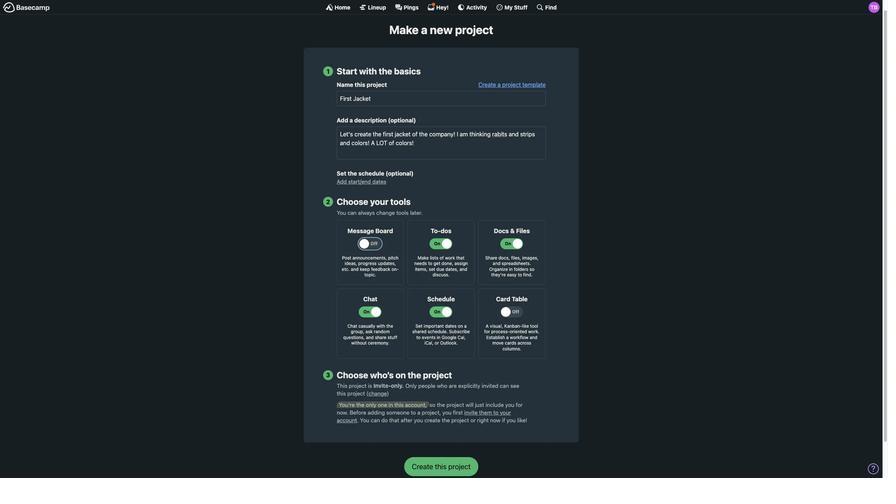 Task type: locate. For each thing, give the bounding box(es) containing it.
2 choose from the top
[[337, 370, 368, 380]]

main element
[[0, 0, 883, 15]]

add start/end dates link
[[337, 178, 387, 185]]

on up only.
[[396, 370, 406, 380]]

with up name this project
[[359, 66, 377, 76]]

project left template
[[502, 82, 521, 88]]

work.
[[529, 329, 540, 335]]

that up assign
[[456, 255, 465, 261]]

people
[[419, 383, 436, 390]]

1 horizontal spatial or
[[471, 417, 476, 424]]

easy
[[507, 272, 517, 278]]

message board
[[348, 227, 393, 235]]

that down someone
[[389, 417, 399, 424]]

1 choose from the top
[[337, 197, 368, 207]]

2 add from the top
[[337, 178, 347, 185]]

always
[[358, 209, 375, 216]]

to down account,
[[411, 410, 416, 416]]

your
[[370, 197, 389, 207], [500, 410, 511, 416]]

and down assign
[[460, 267, 467, 272]]

only
[[406, 383, 417, 390]]

1 horizontal spatial chat
[[363, 296, 378, 303]]

shared
[[413, 329, 427, 335]]

now.
[[337, 410, 348, 416]]

1 vertical spatial choose
[[337, 370, 368, 380]]

to up set
[[428, 261, 433, 266]]

explicitly
[[458, 383, 480, 390]]

share
[[375, 335, 387, 341]]

0 horizontal spatial dates
[[373, 178, 387, 185]]

set up add start/end dates link
[[337, 170, 346, 177]]

ideas,
[[345, 261, 357, 266]]

first
[[453, 410, 463, 416]]

)
[[387, 391, 389, 397]]

workflow
[[510, 335, 529, 341]]

0 vertical spatial chat
[[363, 296, 378, 303]]

you right if
[[507, 417, 516, 424]]

make for make a new project
[[390, 23, 419, 37]]

0 horizontal spatial or
[[435, 341, 439, 346]]

a up subscribe
[[464, 324, 467, 329]]

(optional) for set the schedule (optional) add start/end dates
[[386, 170, 414, 177]]

name
[[337, 82, 353, 88]]

so up project,
[[430, 402, 436, 408]]

1 vertical spatial with
[[377, 324, 385, 329]]

tools left later.
[[397, 209, 409, 216]]

make
[[390, 23, 419, 37], [418, 255, 429, 261]]

or down invite on the right of page
[[471, 417, 476, 424]]

0 vertical spatial change
[[377, 209, 395, 216]]

0 horizontal spatial chat
[[348, 324, 357, 329]]

(optional) for add a description (optional)
[[388, 117, 416, 124]]

and down work.
[[530, 335, 538, 341]]

the up project,
[[437, 402, 445, 408]]

chat
[[363, 296, 378, 303], [348, 324, 357, 329]]

images,
[[523, 255, 539, 261]]

a up cards on the right bottom of the page
[[507, 335, 509, 341]]

0 vertical spatial for
[[484, 329, 490, 335]]

(optional) right description on the left top of the page
[[388, 117, 416, 124]]

account
[[337, 417, 357, 424]]

with up random
[[377, 324, 385, 329]]

project left the ( on the left of page
[[348, 391, 365, 397]]

0 horizontal spatial your
[[370, 197, 389, 207]]

1 horizontal spatial in
[[437, 335, 441, 341]]

this right name
[[355, 82, 366, 88]]

2 vertical spatial can
[[371, 417, 380, 424]]

1 horizontal spatial on
[[458, 324, 463, 329]]

and inside share docs, files, images, and spreadsheets. organize in folders so they're easy to find.
[[493, 261, 501, 266]]

docs,
[[499, 255, 510, 261]]

0 vertical spatial this
[[355, 82, 366, 88]]

1 vertical spatial you
[[360, 417, 370, 424]]

or right 'ical,'
[[435, 341, 439, 346]]

chat for chat
[[363, 296, 378, 303]]

0 horizontal spatial that
[[389, 417, 399, 424]]

create
[[425, 417, 441, 424]]

0 horizontal spatial on
[[396, 370, 406, 380]]

make down pings popup button
[[390, 23, 419, 37]]

are
[[449, 383, 457, 390]]

the left basics
[[379, 66, 392, 76]]

None submit
[[404, 458, 479, 477]]

cal,
[[458, 335, 466, 341]]

post
[[342, 255, 351, 261]]

1 vertical spatial chat
[[348, 324, 357, 329]]

tools
[[391, 197, 411, 207], [397, 209, 409, 216]]

make for make lists of work that needs to get done, assign items, set due dates, and discuss.
[[418, 255, 429, 261]]

outlook.
[[440, 341, 458, 346]]

1 vertical spatial that
[[389, 417, 399, 424]]

can down adding
[[371, 417, 380, 424]]

process-
[[491, 329, 510, 335]]

0 vertical spatial dates
[[373, 178, 387, 185]]

set the schedule (optional) add start/end dates
[[337, 170, 414, 185]]

this down this
[[337, 391, 346, 397]]

(
[[367, 391, 369, 397]]

0 horizontal spatial you
[[337, 209, 346, 216]]

1 vertical spatial dates
[[445, 324, 457, 329]]

0 vertical spatial add
[[337, 117, 348, 124]]

tools up later.
[[391, 197, 411, 207]]

to down folders
[[518, 272, 522, 278]]

1 vertical spatial make
[[418, 255, 429, 261]]

1 vertical spatial your
[[500, 410, 511, 416]]

start/end
[[348, 178, 371, 185]]

change down invite- in the bottom of the page
[[369, 391, 387, 397]]

1 horizontal spatial your
[[500, 410, 511, 416]]

0 horizontal spatial can
[[348, 209, 357, 216]]

1 vertical spatial (optional)
[[386, 170, 414, 177]]

the
[[379, 66, 392, 76], [348, 170, 357, 177], [387, 324, 393, 329], [408, 370, 421, 380], [356, 402, 365, 408], [437, 402, 445, 408], [442, 417, 450, 424]]

0 vertical spatial in
[[509, 267, 513, 272]]

so up find.
[[530, 267, 535, 272]]

home
[[335, 4, 351, 10]]

so inside so the project will just include you for now. before adding someone to a project, you first
[[430, 402, 436, 408]]

ask
[[366, 329, 373, 335]]

subscribe
[[449, 329, 470, 335]]

create a project template link
[[479, 82, 546, 88]]

find.
[[523, 272, 533, 278]]

0 vertical spatial (optional)
[[388, 117, 416, 124]]

and inside post announcements, pitch ideas, progress updates, etc. and keep feedback on- topic.
[[351, 267, 359, 272]]

choose your tools
[[337, 197, 411, 207]]

this up someone
[[395, 402, 404, 408]]

2 vertical spatial in
[[389, 402, 393, 408]]

(optional) inside set the schedule (optional) add start/end dates
[[386, 170, 414, 177]]

1 vertical spatial for
[[516, 402, 523, 408]]

and down ask
[[366, 335, 374, 341]]

0 horizontal spatial this
[[337, 391, 346, 397]]

to-
[[431, 227, 441, 235]]

a left description on the left top of the page
[[350, 117, 353, 124]]

1 horizontal spatial dates
[[445, 324, 457, 329]]

or inside set important dates on a shared schedule. subscribe to events in google cal, ical, or outlook.
[[435, 341, 439, 346]]

project up first
[[447, 402, 464, 408]]

0 horizontal spatial so
[[430, 402, 436, 408]]

only.
[[391, 383, 404, 390]]

in down schedule.
[[437, 335, 441, 341]]

1 vertical spatial add
[[337, 178, 347, 185]]

can
[[348, 209, 357, 216], [500, 383, 509, 390], [371, 417, 380, 424]]

for up like!
[[516, 402, 523, 408]]

dates inside set important dates on a shared schedule. subscribe to events in google cal, ical, or outlook.
[[445, 324, 457, 329]]

just
[[475, 402, 484, 408]]

for
[[484, 329, 490, 335], [516, 402, 523, 408]]

1 horizontal spatial for
[[516, 402, 523, 408]]

2 horizontal spatial in
[[509, 267, 513, 272]]

in up easy
[[509, 267, 513, 272]]

and up organize
[[493, 261, 501, 266]]

set inside set important dates on a shared schedule. subscribe to events in google cal, ical, or outlook.
[[416, 324, 423, 329]]

0 vertical spatial so
[[530, 267, 535, 272]]

this inside only people who are explicitly invited can see this project (
[[337, 391, 346, 397]]

a inside set important dates on a shared schedule. subscribe to events in google cal, ical, or outlook.
[[464, 324, 467, 329]]

0 horizontal spatial set
[[337, 170, 346, 177]]

home link
[[326, 4, 351, 11]]

2 horizontal spatial this
[[395, 402, 404, 408]]

change down choose your tools
[[377, 209, 395, 216]]

and inside chat casually with the group, ask random questions, and share stuff without ceremony.
[[366, 335, 374, 341]]

on up subscribe
[[458, 324, 463, 329]]

files,
[[511, 255, 521, 261]]

1 horizontal spatial this
[[355, 82, 366, 88]]

0 vertical spatial set
[[337, 170, 346, 177]]

will
[[466, 402, 474, 408]]

to up 'now'
[[494, 410, 499, 416]]

folders
[[514, 267, 529, 272]]

questions,
[[343, 335, 365, 341]]

(optional) right schedule
[[386, 170, 414, 177]]

you can always change tools later.
[[337, 209, 423, 216]]

that
[[456, 255, 465, 261], [389, 417, 399, 424]]

you
[[337, 209, 346, 216], [360, 417, 370, 424]]

chat inside chat casually with the group, ask random questions, and share stuff without ceremony.
[[348, 324, 357, 329]]

0 vertical spatial on
[[458, 324, 463, 329]]

you left always
[[337, 209, 346, 216]]

to-dos
[[431, 227, 452, 235]]

for down a
[[484, 329, 490, 335]]

find
[[546, 4, 557, 10]]

0 vertical spatial choose
[[337, 197, 368, 207]]

0 vertical spatial make
[[390, 23, 419, 37]]

your up you can always change tools later.
[[370, 197, 389, 207]]

invite-
[[374, 383, 391, 390]]

2 horizontal spatial can
[[500, 383, 509, 390]]

choose
[[337, 197, 368, 207], [337, 370, 368, 380]]

dates up subscribe
[[445, 324, 457, 329]]

that inside make lists of work that needs to get done, assign items, set due dates, and discuss.
[[456, 255, 465, 261]]

in inside set important dates on a shared schedule. subscribe to events in google cal, ical, or outlook.
[[437, 335, 441, 341]]

and down ideas,
[[351, 267, 359, 272]]

project inside so the project will just include you for now. before adding someone to a project, you first
[[447, 402, 464, 408]]

1 vertical spatial set
[[416, 324, 423, 329]]

dos
[[441, 227, 452, 235]]

set important dates on a shared schedule. subscribe to events in google cal, ical, or outlook.
[[413, 324, 470, 346]]

make up needs
[[418, 255, 429, 261]]

1 horizontal spatial that
[[456, 255, 465, 261]]

1 vertical spatial in
[[437, 335, 441, 341]]

new
[[430, 23, 453, 37]]

for inside so the project will just include you for now. before adding someone to a project, you first
[[516, 402, 523, 408]]

can left see
[[500, 383, 509, 390]]

the up only
[[408, 370, 421, 380]]

project,
[[422, 410, 441, 416]]

spreadsheets.
[[502, 261, 531, 266]]

0 vertical spatial tools
[[391, 197, 411, 207]]

like
[[522, 324, 529, 329]]

card table
[[496, 296, 528, 303]]

you right include
[[506, 402, 515, 408]]

the up start/end
[[348, 170, 357, 177]]

0 vertical spatial or
[[435, 341, 439, 346]]

description
[[354, 117, 387, 124]]

dates down schedule
[[373, 178, 387, 185]]

the inside chat casually with the group, ask random questions, and share stuff without ceremony.
[[387, 324, 393, 329]]

updates,
[[378, 261, 396, 266]]

the right the create
[[442, 417, 450, 424]]

Name this project text field
[[337, 91, 546, 107]]

a
[[421, 23, 428, 37], [498, 82, 501, 88], [350, 117, 353, 124], [464, 324, 467, 329], [507, 335, 509, 341], [418, 410, 421, 416]]

you right .
[[360, 417, 370, 424]]

set up shared
[[416, 324, 423, 329]]

0 vertical spatial that
[[456, 255, 465, 261]]

in right 'one'
[[389, 402, 393, 408]]

1 horizontal spatial set
[[416, 324, 423, 329]]

you up . you can do that after you create the project or right now if you like!
[[443, 410, 452, 416]]

1 horizontal spatial so
[[530, 267, 535, 272]]

can left always
[[348, 209, 357, 216]]

&
[[511, 227, 515, 235]]

chat up group, at the bottom left of the page
[[348, 324, 357, 329]]

to inside set important dates on a shared schedule. subscribe to events in google cal, ical, or outlook.
[[417, 335, 421, 341]]

1 vertical spatial can
[[500, 383, 509, 390]]

find button
[[537, 4, 557, 11]]

your up if
[[500, 410, 511, 416]]

the up random
[[387, 324, 393, 329]]

invite them to your account link
[[337, 410, 511, 424]]

template
[[523, 82, 546, 88]]

1 horizontal spatial you
[[360, 417, 370, 424]]

to inside invite them to your account
[[494, 410, 499, 416]]

to down shared
[[417, 335, 421, 341]]

0 horizontal spatial for
[[484, 329, 490, 335]]

Add a description (optional) text field
[[337, 127, 546, 160]]

pings button
[[395, 4, 419, 11]]

cards
[[505, 341, 517, 346]]

1 vertical spatial so
[[430, 402, 436, 408]]

choose up this
[[337, 370, 368, 380]]

(optional)
[[388, 117, 416, 124], [386, 170, 414, 177]]

make inside make lists of work that needs to get done, assign items, set due dates, and discuss.
[[418, 255, 429, 261]]

google
[[442, 335, 457, 341]]

0 vertical spatial with
[[359, 66, 377, 76]]

2 vertical spatial this
[[395, 402, 404, 408]]

project left is
[[349, 383, 367, 390]]

0 vertical spatial your
[[370, 197, 389, 207]]

a inside the a visual, kanban-like tool for process-oriented work. establish a workflow and move cards across columns.
[[507, 335, 509, 341]]

2
[[326, 198, 330, 206]]

0 vertical spatial you
[[337, 209, 346, 216]]

1 vertical spatial this
[[337, 391, 346, 397]]

a inside so the project will just include you for now. before adding someone to a project, you first
[[418, 410, 421, 416]]

project inside only people who are explicitly invited can see this project (
[[348, 391, 365, 397]]

them
[[479, 410, 492, 416]]

set inside set the schedule (optional) add start/end dates
[[337, 170, 346, 177]]

a down account,
[[418, 410, 421, 416]]

add left start/end
[[337, 178, 347, 185]]

a
[[486, 324, 489, 329]]

files
[[516, 227, 530, 235]]

to inside share docs, files, images, and spreadsheets. organize in folders so they're easy to find.
[[518, 272, 522, 278]]

choose up always
[[337, 197, 368, 207]]

move
[[493, 341, 504, 346]]

0 vertical spatial can
[[348, 209, 357, 216]]

basics
[[394, 66, 421, 76]]

add left description on the left top of the page
[[337, 117, 348, 124]]

chat down topic.
[[363, 296, 378, 303]]



Task type: describe. For each thing, give the bounding box(es) containing it.
hey!
[[437, 4, 449, 10]]

ceremony.
[[368, 341, 390, 346]]

switch accounts image
[[3, 2, 50, 13]]

set for important
[[416, 324, 423, 329]]

kanban-
[[505, 324, 522, 329]]

with inside chat casually with the group, ask random questions, and share stuff without ceremony.
[[377, 324, 385, 329]]

on inside set important dates on a shared schedule. subscribe to events in google cal, ical, or outlook.
[[458, 324, 463, 329]]

dates,
[[446, 267, 459, 272]]

organize
[[490, 267, 508, 272]]

share
[[486, 255, 498, 261]]

discuss.
[[433, 272, 450, 278]]

project down activity link
[[455, 23, 493, 37]]

set
[[429, 267, 435, 272]]

stuff
[[388, 335, 398, 341]]

for inside the a visual, kanban-like tool for process-oriented work. establish a workflow and move cards across columns.
[[484, 329, 490, 335]]

you're the only one in this account,
[[339, 402, 427, 408]]

0 horizontal spatial in
[[389, 402, 393, 408]]

that for work
[[456, 255, 465, 261]]

in inside share docs, files, images, and spreadsheets. organize in folders so they're easy to find.
[[509, 267, 513, 272]]

to inside make lists of work that needs to get done, assign items, set due dates, and discuss.
[[428, 261, 433, 266]]

one
[[378, 402, 387, 408]]

hey! button
[[428, 3, 449, 11]]

they're
[[492, 272, 506, 278]]

1 vertical spatial tools
[[397, 209, 409, 216]]

items,
[[415, 267, 428, 272]]

1 vertical spatial on
[[396, 370, 406, 380]]

schedule
[[359, 170, 384, 177]]

a right create
[[498, 82, 501, 88]]

keep
[[360, 267, 370, 272]]

later.
[[410, 209, 423, 216]]

message
[[348, 227, 374, 235]]

create a project template
[[479, 82, 546, 88]]

lineup
[[368, 4, 386, 10]]

. you can do that after you create the project or right now if you like!
[[357, 417, 528, 424]]

is
[[368, 383, 372, 390]]

invite them to your account
[[337, 410, 511, 424]]

project down start with the basics at top left
[[367, 82, 387, 88]]

.
[[357, 417, 359, 424]]

pitch
[[388, 255, 399, 261]]

chat for chat casually with the group, ask random questions, and share stuff without ceremony.
[[348, 324, 357, 329]]

1 vertical spatial change
[[369, 391, 387, 397]]

visual,
[[490, 324, 503, 329]]

board
[[376, 227, 393, 235]]

lists
[[430, 255, 439, 261]]

your inside invite them to your account
[[500, 410, 511, 416]]

feedback
[[371, 267, 391, 272]]

a left new at top
[[421, 23, 428, 37]]

and inside make lists of work that needs to get done, assign items, set due dates, and discuss.
[[460, 267, 467, 272]]

schedule
[[428, 296, 455, 303]]

after
[[401, 417, 413, 424]]

set for the
[[337, 170, 346, 177]]

tyler black image
[[869, 2, 880, 13]]

tool
[[530, 324, 538, 329]]

start with the basics
[[337, 66, 421, 76]]

the inside set the schedule (optional) add start/end dates
[[348, 170, 357, 177]]

only people who are explicitly invited can see this project (
[[337, 383, 520, 397]]

create
[[479, 82, 496, 88]]

now
[[490, 417, 501, 424]]

important
[[424, 324, 444, 329]]

project up who
[[423, 370, 452, 380]]

can inside only people who are explicitly invited can see this project (
[[500, 383, 509, 390]]

this project is invite-only.
[[337, 383, 404, 390]]

the inside so the project will just include you for now. before adding someone to a project, you first
[[437, 402, 445, 408]]

table
[[512, 296, 528, 303]]

dates inside set the schedule (optional) add start/end dates
[[373, 178, 387, 185]]

change link
[[369, 391, 387, 397]]

activity
[[467, 4, 487, 10]]

progress
[[358, 261, 377, 266]]

group,
[[351, 329, 364, 335]]

you right after
[[414, 417, 423, 424]]

someone
[[387, 410, 410, 416]]

and inside the a visual, kanban-like tool for process-oriented work. establish a workflow and move cards across columns.
[[530, 335, 538, 341]]

card
[[496, 296, 511, 303]]

topic.
[[365, 272, 376, 278]]

docs & files
[[494, 227, 530, 235]]

across
[[518, 341, 532, 346]]

activity link
[[458, 4, 487, 11]]

make lists of work that needs to get done, assign items, set due dates, and discuss.
[[415, 255, 468, 278]]

get
[[434, 261, 441, 266]]

project down first
[[452, 417, 469, 424]]

that for do
[[389, 417, 399, 424]]

1 add from the top
[[337, 117, 348, 124]]

include
[[486, 402, 504, 408]]

to inside so the project will just include you for now. before adding someone to a project, you first
[[411, 410, 416, 416]]

the up before
[[356, 402, 365, 408]]

so inside share docs, files, images, and spreadsheets. organize in folders so they're easy to find.
[[530, 267, 535, 272]]

choose who's on the project
[[337, 370, 452, 380]]

1 vertical spatial or
[[471, 417, 476, 424]]

name this project
[[337, 82, 387, 88]]

add inside set the schedule (optional) add start/end dates
[[337, 178, 347, 185]]

share docs, files, images, and spreadsheets. organize in folders so they're easy to find.
[[486, 255, 539, 278]]

my stuff
[[505, 4, 528, 10]]

lineup link
[[359, 4, 386, 11]]

stuff
[[514, 4, 528, 10]]

random
[[374, 329, 390, 335]]

choose for choose who's on the project
[[337, 370, 368, 380]]

who
[[437, 383, 448, 390]]

who's
[[370, 370, 394, 380]]

due
[[437, 267, 444, 272]]

a visual, kanban-like tool for process-oriented work. establish a workflow and move cards across columns.
[[484, 324, 540, 352]]

choose for choose your tools
[[337, 197, 368, 207]]

announcements,
[[353, 255, 387, 261]]

without
[[351, 341, 367, 346]]

invited
[[482, 383, 499, 390]]

1 horizontal spatial can
[[371, 417, 380, 424]]

oriented
[[510, 329, 527, 335]]

docs
[[494, 227, 509, 235]]

casually
[[359, 324, 375, 329]]

adding
[[368, 410, 385, 416]]

change )
[[369, 391, 389, 397]]

done,
[[442, 261, 454, 266]]



Task type: vqa. For each thing, say whether or not it's contained in the screenshot.
Chat for Chat casually with the group, ask random questions, and share stuff without ceremony.
yes



